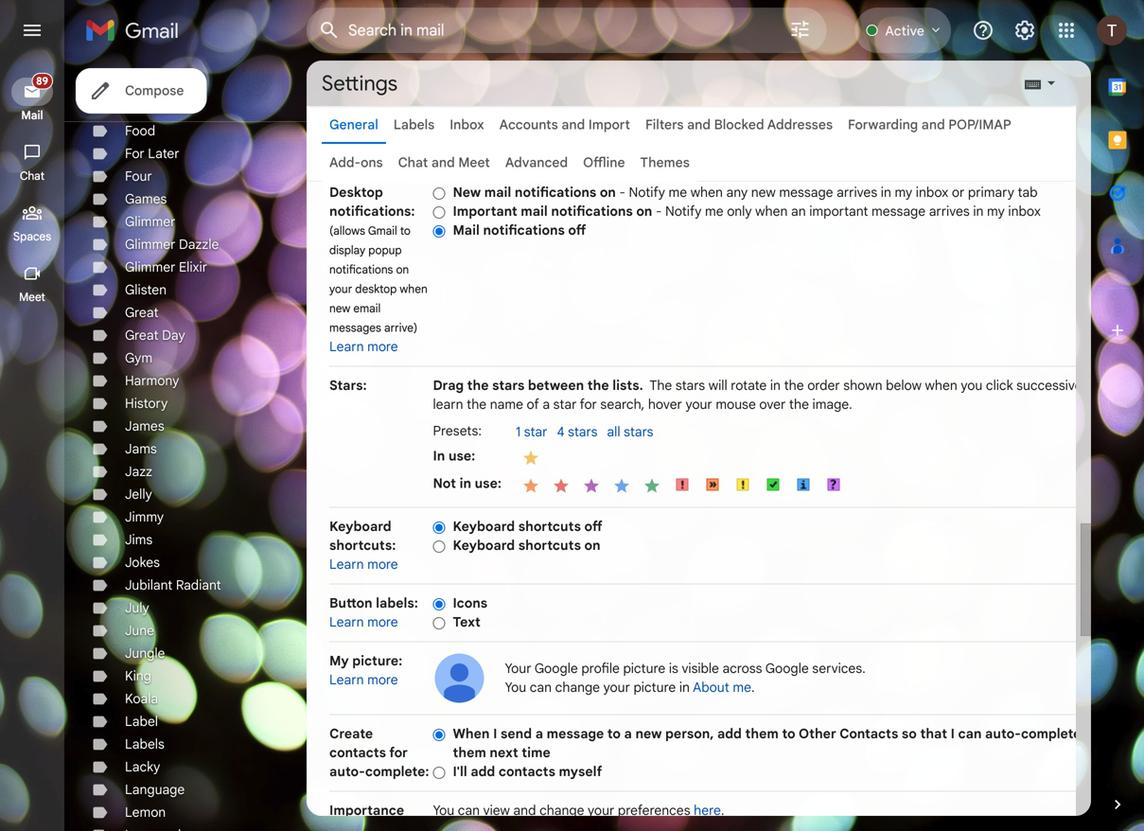 Task type: locate. For each thing, give the bounding box(es) containing it.
1 great from the top
[[125, 304, 159, 321]]

learn for button
[[329, 614, 364, 631]]

1 vertical spatial great
[[125, 327, 159, 344]]

notify for notify me when any new message arrives in my inbox or primary tab
[[629, 184, 665, 201]]

Important mail notifications on radio
[[433, 205, 445, 219]]

in inside the stars will rotate in the order shown below when you click successively. to learn the name of a star for search, hover your mouse over the image.
[[771, 377, 781, 394]]

1 vertical spatial shortcuts
[[519, 537, 581, 554]]

. down across
[[752, 679, 755, 696]]

day
[[162, 327, 185, 344]]

star inside the stars will rotate in the order shown below when you click successively. to learn the name of a star for search, hover your mouse over the image.
[[554, 396, 577, 413]]

3 more from the top
[[367, 614, 398, 631]]

0 vertical spatial great
[[125, 304, 159, 321]]

navigation containing mail
[[0, 61, 66, 831]]

stars inside the stars will rotate in the order shown below when you click successively. to learn the name of a star for search, hover your mouse over the image.
[[676, 377, 705, 394]]

notifications down important
[[483, 222, 565, 239]]

glimmer up glisten
[[125, 259, 176, 275]]

only
[[727, 203, 752, 220]]

ons
[[361, 154, 383, 171]]

settings image
[[1014, 19, 1037, 42]]

learn more link down button
[[329, 614, 398, 631]]

stars left will
[[676, 377, 705, 394]]

keyboard for keyboard shortcuts: learn more
[[329, 518, 392, 535]]

1 horizontal spatial can
[[530, 679, 552, 696]]

contacts down time
[[499, 764, 556, 780]]

keyboard right keyboard shortcuts on option
[[453, 537, 515, 554]]

change inside importance signals for ads: you can view and change your preferences here .
[[540, 802, 585, 819]]

you down i'll add contacts myself radio
[[433, 802, 455, 819]]

keyboard up "shortcuts:"
[[329, 518, 392, 535]]

on down popup
[[396, 263, 409, 277]]

when inside the stars will rotate in the order shown below when you click successively. to learn the name of a star for search, hover your mouse over the image.
[[925, 377, 958, 394]]

my picture: learn more
[[329, 653, 403, 688]]

1 vertical spatial use:
[[475, 475, 502, 492]]

your inside "your google profile picture is visible across google services. you can change your picture in about me ."
[[604, 679, 630, 696]]

advanced
[[505, 154, 568, 171]]

mail down 89 link
[[21, 108, 43, 123]]

1 learn from the top
[[329, 338, 364, 355]]

button labels: learn more
[[329, 595, 418, 631]]

learn more link for keyboard
[[329, 556, 398, 573]]

0 horizontal spatial .
[[721, 802, 725, 819]]

0 vertical spatial .
[[752, 679, 755, 696]]

1 vertical spatial them
[[453, 745, 486, 761]]

for down 'importance'
[[378, 821, 396, 831]]

learn down "shortcuts:"
[[329, 556, 364, 573]]

0 vertical spatial add
[[718, 726, 742, 742]]

1 horizontal spatial inbox
[[1009, 203, 1041, 220]]

use: right not
[[475, 475, 502, 492]]

0 horizontal spatial mail
[[21, 108, 43, 123]]

0 horizontal spatial arrives
[[837, 184, 878, 201]]

them left "other" in the right bottom of the page
[[746, 726, 779, 742]]

0 vertical spatial -
[[620, 184, 626, 201]]

notify for notify me only when an important message arrives in my inbox
[[666, 203, 702, 220]]

your down myself
[[588, 802, 615, 819]]

0 vertical spatial you
[[505, 679, 527, 696]]

1 horizontal spatial i
[[951, 726, 955, 742]]

picture down is
[[634, 679, 676, 696]]

filters and blocked addresses
[[646, 116, 833, 133]]

jams link
[[125, 441, 157, 457]]

off for mail notifications off
[[568, 222, 586, 239]]

0 horizontal spatial labels
[[125, 736, 165, 753]]

shortcuts down keyboard shortcuts off
[[519, 537, 581, 554]]

accounts
[[500, 116, 558, 133]]

any
[[727, 184, 748, 201]]

1 google from the left
[[535, 660, 578, 677]]

inbox down the tab at the top right of page
[[1009, 203, 1041, 220]]

support image
[[972, 19, 995, 42]]

shortcuts for on
[[519, 537, 581, 554]]

games
[[125, 191, 167, 207]]

your down will
[[686, 396, 713, 413]]

message
[[779, 184, 834, 201], [872, 203, 926, 220], [547, 726, 604, 742]]

0 horizontal spatial message
[[547, 726, 604, 742]]

0 vertical spatial change
[[555, 679, 600, 696]]

2 vertical spatial for
[[378, 821, 396, 831]]

them
[[746, 726, 779, 742], [453, 745, 486, 761]]

1 vertical spatial glimmer
[[125, 236, 176, 253]]

four
[[125, 168, 152, 185]]

on down keyboard shortcuts off
[[585, 537, 601, 554]]

change down myself
[[540, 802, 585, 819]]

language
[[125, 782, 185, 798]]

Text radio
[[433, 616, 445, 630]]

for later
[[125, 145, 179, 162]]

mail up "mail notifications off" on the top
[[521, 203, 548, 220]]

0 vertical spatial my
[[895, 184, 913, 201]]

0 vertical spatial notify
[[629, 184, 665, 201]]

mail down important
[[453, 222, 480, 239]]

0 horizontal spatial add
[[471, 764, 495, 780]]

star right 1
[[524, 424, 548, 440]]

1 vertical spatial add
[[471, 764, 495, 780]]

0 vertical spatial new
[[751, 184, 776, 201]]

them down when
[[453, 745, 486, 761]]

i up next
[[493, 726, 497, 742]]

hover
[[648, 396, 682, 413]]

notifications down "display"
[[329, 263, 393, 277]]

name
[[490, 396, 524, 413]]

next
[[490, 745, 518, 761]]

your inside the stars will rotate in the order shown below when you click successively. to learn the name of a star for search, hover your mouse over the image.
[[686, 396, 713, 413]]

not in use:
[[433, 475, 502, 492]]

for for create contacts for auto-complete:
[[389, 745, 408, 761]]

you inside "your google profile picture is visible across google services. you can change your picture in about me ."
[[505, 679, 527, 696]]

1 shortcuts from the top
[[519, 518, 581, 535]]

1 horizontal spatial labels link
[[394, 116, 435, 133]]

message up myself
[[547, 726, 604, 742]]

1 vertical spatial mail
[[521, 203, 548, 220]]

inbox
[[916, 184, 949, 201], [1009, 203, 1041, 220]]

Search in mail search field
[[307, 8, 827, 53]]

radiant
[[176, 577, 221, 594]]

0 horizontal spatial inbox
[[916, 184, 949, 201]]

89
[[36, 75, 48, 88]]

search in mail image
[[312, 13, 347, 47]]

notifications down advanced
[[515, 184, 597, 201]]

learn down messages
[[329, 338, 364, 355]]

-
[[620, 184, 626, 201], [656, 203, 662, 220]]

new up important mail notifications on - notify me only when an important message arrives in my inbox
[[751, 184, 776, 201]]

message right important
[[872, 203, 926, 220]]

jokes link
[[125, 554, 160, 571]]

glimmer for dazzle
[[125, 236, 176, 253]]

keyboard right "keyboard shortcuts off" option on the left
[[453, 518, 515, 535]]

0 vertical spatial me
[[669, 184, 687, 201]]

1 horizontal spatial me
[[705, 203, 724, 220]]

your
[[505, 660, 532, 677]]

accounts and import link
[[500, 116, 630, 133]]

me left only
[[705, 203, 724, 220]]

0 vertical spatial them
[[746, 726, 779, 742]]

more inside desktop notifications: (allows gmail to display popup notifications on your desktop when new email messages arrive) learn more
[[367, 338, 398, 355]]

and inside importance signals for ads: you can view and change your preferences here .
[[514, 802, 536, 819]]

0 horizontal spatial star
[[524, 424, 548, 440]]

0 vertical spatial off
[[568, 222, 586, 239]]

more inside keyboard shortcuts: learn more
[[367, 556, 398, 573]]

gmail
[[368, 224, 397, 238]]

general
[[329, 116, 379, 133]]

can inside "your google profile picture is visible across google services. you can change your picture in about me ."
[[530, 679, 552, 696]]

my left or
[[895, 184, 913, 201]]

keyboard shortcuts: learn more
[[329, 518, 398, 573]]

- down themes
[[656, 203, 662, 220]]

gmail image
[[85, 11, 188, 49]]

labels link up chat and meet link
[[394, 116, 435, 133]]

general link
[[329, 116, 379, 133]]

jims link
[[125, 532, 153, 548]]

contacts
[[329, 745, 386, 761], [499, 764, 556, 780]]

0 horizontal spatial i
[[493, 726, 497, 742]]

0 horizontal spatial meet
[[19, 290, 45, 304]]

1 vertical spatial me
[[705, 203, 724, 220]]

is
[[669, 660, 679, 677]]

glimmer down games link
[[125, 213, 176, 230]]

new
[[751, 184, 776, 201], [329, 302, 351, 316], [636, 726, 662, 742]]

2 vertical spatial new
[[636, 726, 662, 742]]

1 horizontal spatial chat
[[398, 154, 428, 171]]

in up over on the top of page
[[771, 377, 781, 394]]

1 vertical spatial off
[[585, 518, 603, 535]]

0 vertical spatial glimmer
[[125, 213, 176, 230]]

learn inside my picture: learn more
[[329, 672, 364, 688]]

1 vertical spatial can
[[959, 726, 982, 742]]

arrives up important
[[837, 184, 878, 201]]

tab
[[1018, 184, 1038, 201]]

2 great from the top
[[125, 327, 159, 344]]

2 glimmer from the top
[[125, 236, 176, 253]]

when left the an
[[756, 203, 788, 220]]

tab list
[[1092, 61, 1145, 763]]

for later link
[[125, 145, 179, 162]]

in use:
[[433, 448, 476, 464]]

mouse
[[716, 396, 756, 413]]

and left pop/imap
[[922, 116, 946, 133]]

learn inside keyboard shortcuts: learn more
[[329, 556, 364, 573]]

for up complete:
[[389, 745, 408, 761]]

i'll
[[453, 764, 467, 780]]

2 vertical spatial me
[[733, 679, 752, 696]]

chat inside heading
[[20, 169, 45, 183]]

0 horizontal spatial me
[[669, 184, 687, 201]]

0 horizontal spatial new
[[329, 302, 351, 316]]

a right of
[[543, 396, 550, 413]]

mail notifications off
[[453, 222, 586, 239]]

1 more from the top
[[367, 338, 398, 355]]

navigation
[[0, 61, 66, 831]]

for up 1 star 4 stars all stars at the bottom of the page
[[580, 396, 597, 413]]

notifications inside desktop notifications: (allows gmail to display popup notifications on your desktop when new email messages arrive) learn more
[[329, 263, 393, 277]]

0 horizontal spatial chat
[[20, 169, 45, 183]]

chat right ons
[[398, 154, 428, 171]]

1 vertical spatial picture
[[634, 679, 676, 696]]

2 learn from the top
[[329, 556, 364, 573]]

more inside my picture: learn more
[[367, 672, 398, 688]]

themes link
[[640, 154, 690, 171]]

2 more from the top
[[367, 556, 398, 573]]

can inside importance signals for ads: you can view and change your preferences here .
[[458, 802, 480, 819]]

glimmer down "glimmer" link
[[125, 236, 176, 253]]

when right desktop
[[400, 282, 428, 296]]

0 vertical spatial contacts
[[329, 745, 386, 761]]

search,
[[601, 396, 645, 413]]

new inside desktop notifications: (allows gmail to display popup notifications on your desktop when new email messages arrive) learn more
[[329, 302, 351, 316]]

1 glimmer from the top
[[125, 213, 176, 230]]

2 horizontal spatial message
[[872, 203, 926, 220]]

advanced link
[[505, 154, 568, 171]]

you down the your
[[505, 679, 527, 696]]

learn down button
[[329, 614, 364, 631]]

to left "other" in the right bottom of the page
[[782, 726, 796, 742]]

click
[[986, 377, 1014, 394]]

0 vertical spatial mail
[[21, 108, 43, 123]]

on
[[600, 184, 616, 201], [637, 203, 653, 220], [396, 263, 409, 277], [585, 537, 601, 554]]

google right the your
[[535, 660, 578, 677]]

on down themes link
[[637, 203, 653, 220]]

label link
[[125, 713, 158, 730]]

1 horizontal spatial mail
[[453, 222, 480, 239]]

2 horizontal spatial can
[[959, 726, 982, 742]]

the right drag at the left top of page
[[467, 377, 489, 394]]

Keyboard shortcuts on radio
[[433, 539, 445, 554]]

can left view
[[458, 802, 480, 819]]

to down profile
[[608, 726, 621, 742]]

accounts and import
[[500, 116, 630, 133]]

i right that
[[951, 726, 955, 742]]

more inside button labels: learn more
[[367, 614, 398, 631]]

star down between
[[554, 396, 577, 413]]

to inside desktop notifications: (allows gmail to display popup notifications on your desktop when new email messages arrive) learn more
[[400, 224, 411, 238]]

new
[[453, 184, 481, 201]]

in right not
[[460, 475, 472, 492]]

labels link
[[394, 116, 435, 133], [125, 736, 165, 753]]

chat heading
[[0, 169, 64, 184]]

stars up name
[[492, 377, 525, 394]]

auto- down create
[[329, 764, 365, 780]]

1 vertical spatial notify
[[666, 203, 702, 220]]

my down primary
[[987, 203, 1005, 220]]

. right preferences
[[721, 802, 725, 819]]

inbox
[[450, 116, 484, 133]]

0 vertical spatial labels link
[[394, 116, 435, 133]]

2 google from the left
[[766, 660, 809, 677]]

3 glimmer from the top
[[125, 259, 176, 275]]

popup
[[369, 243, 402, 258]]

2 vertical spatial glimmer
[[125, 259, 176, 275]]

2 horizontal spatial new
[[751, 184, 776, 201]]

1 horizontal spatial new
[[636, 726, 662, 742]]

me down themes
[[669, 184, 687, 201]]

new mail notifications on - notify me when any new message arrives in my inbox or primary tab
[[453, 184, 1038, 201]]

i'll add contacts myself
[[453, 764, 602, 780]]

3 learn more link from the top
[[329, 614, 398, 631]]

add-ons
[[329, 154, 383, 171]]

inbox link
[[450, 116, 484, 133]]

1 vertical spatial .
[[721, 802, 725, 819]]

0 vertical spatial meet
[[459, 154, 490, 171]]

me down across
[[733, 679, 752, 696]]

0 horizontal spatial mail
[[485, 184, 512, 201]]

presets:
[[433, 423, 482, 439]]

services.
[[813, 660, 866, 677]]

complete
[[1021, 726, 1082, 742]]

the right learn
[[467, 396, 487, 413]]

1 vertical spatial labels link
[[125, 736, 165, 753]]

chat
[[398, 154, 428, 171], [20, 169, 45, 183]]

more down "shortcuts:"
[[367, 556, 398, 573]]

1 horizontal spatial mail
[[521, 203, 548, 220]]

change
[[555, 679, 600, 696], [540, 802, 585, 819]]

0 horizontal spatial you
[[433, 802, 455, 819]]

learn inside desktop notifications: (allows gmail to display popup notifications on your desktop when new email messages arrive) learn more
[[329, 338, 364, 355]]

0 vertical spatial auto-
[[986, 726, 1021, 742]]

1 vertical spatial you
[[433, 802, 455, 819]]

all
[[607, 424, 621, 440]]

gym link
[[125, 350, 153, 366]]

can right that
[[959, 726, 982, 742]]

1 horizontal spatial labels
[[394, 116, 435, 133]]

and left import
[[562, 116, 585, 133]]

0 vertical spatial labels
[[394, 116, 435, 133]]

me
[[669, 184, 687, 201], [705, 203, 724, 220], [733, 679, 752, 696]]

4 learn more link from the top
[[329, 672, 398, 688]]

0 vertical spatial arrives
[[837, 184, 878, 201]]

when left you
[[925, 377, 958, 394]]

for for importance signals for ads: you can view and change your preferences here .
[[378, 821, 396, 831]]

2 vertical spatial can
[[458, 802, 480, 819]]

koala link
[[125, 691, 158, 707]]

1 horizontal spatial meet
[[459, 154, 490, 171]]

1 vertical spatial mail
[[453, 222, 480, 239]]

1 horizontal spatial google
[[766, 660, 809, 677]]

mail heading
[[0, 108, 64, 123]]

1 vertical spatial -
[[656, 203, 662, 220]]

stars
[[492, 377, 525, 394], [676, 377, 705, 394], [568, 424, 598, 440], [624, 424, 654, 440]]

0 horizontal spatial google
[[535, 660, 578, 677]]

1 horizontal spatial you
[[505, 679, 527, 696]]

pop/imap
[[949, 116, 1012, 133]]

1 horizontal spatial .
[[752, 679, 755, 696]]

new left the person,
[[636, 726, 662, 742]]

1 horizontal spatial add
[[718, 726, 742, 742]]

1 vertical spatial meet
[[19, 290, 45, 304]]

for inside importance signals for ads: you can view and change your preferences here .
[[378, 821, 396, 831]]

1 horizontal spatial -
[[656, 203, 662, 220]]

image.
[[813, 396, 853, 413]]

off
[[568, 222, 586, 239], [585, 518, 603, 535]]

inbox left or
[[916, 184, 949, 201]]

when
[[691, 184, 723, 201], [756, 203, 788, 220], [400, 282, 428, 296], [925, 377, 958, 394]]

desktop
[[355, 282, 397, 296]]

labels up chat and meet link
[[394, 116, 435, 133]]

1 vertical spatial star
[[524, 424, 548, 440]]

1 i from the left
[[493, 726, 497, 742]]

add right i'll
[[471, 764, 495, 780]]

0 horizontal spatial contacts
[[329, 745, 386, 761]]

3 learn from the top
[[329, 614, 364, 631]]

1 horizontal spatial contacts
[[499, 764, 556, 780]]

shortcuts up the keyboard shortcuts on
[[519, 518, 581, 535]]

learn more link down "picture:"
[[329, 672, 398, 688]]

your down profile
[[604, 679, 630, 696]]

off up the keyboard shortcuts on
[[585, 518, 603, 535]]

arrives down or
[[929, 203, 970, 220]]

0 horizontal spatial my
[[895, 184, 913, 201]]

learn for my
[[329, 672, 364, 688]]

auto- inside when i send a message to a new person, add them to other contacts so that i can auto-complete to them next time
[[986, 726, 1021, 742]]

and right filters
[[687, 116, 711, 133]]

2 learn more link from the top
[[329, 556, 398, 573]]

great for great day
[[125, 327, 159, 344]]

the right over on the top of page
[[789, 396, 809, 413]]

0 vertical spatial shortcuts
[[519, 518, 581, 535]]

the up over on the top of page
[[784, 377, 804, 394]]

star
[[554, 396, 577, 413], [524, 424, 548, 440]]

keyboard inside keyboard shortcuts: learn more
[[329, 518, 392, 535]]

and right view
[[514, 802, 536, 819]]

0 horizontal spatial auto-
[[329, 764, 365, 780]]

new up messages
[[329, 302, 351, 316]]

chat down mail heading
[[20, 169, 45, 183]]

contacts down create
[[329, 745, 386, 761]]

picture image
[[433, 652, 486, 705]]

history
[[125, 395, 168, 412]]

your google profile picture is visible across google services. you can change your picture in about me .
[[505, 660, 866, 696]]

display
[[329, 243, 366, 258]]

- down offline
[[620, 184, 626, 201]]

meet heading
[[0, 290, 64, 305]]

new inside when i send a message to a new person, add them to other contacts so that i can auto-complete to them next time
[[636, 726, 662, 742]]

mail inside heading
[[21, 108, 43, 123]]

1 vertical spatial auto-
[[329, 764, 365, 780]]

1 vertical spatial contacts
[[499, 764, 556, 780]]

learn more link down messages
[[329, 338, 398, 355]]

Mail notifications off radio
[[433, 224, 445, 238]]

1 vertical spatial change
[[540, 802, 585, 819]]

will
[[709, 377, 728, 394]]

button
[[329, 595, 373, 612]]

your inside importance signals for ads: you can view and change your preferences here .
[[588, 802, 615, 819]]

1 horizontal spatial auto-
[[986, 726, 1021, 742]]

message up the an
[[779, 184, 834, 201]]

0 vertical spatial for
[[580, 396, 597, 413]]

2 shortcuts from the top
[[519, 537, 581, 554]]

1 horizontal spatial star
[[554, 396, 577, 413]]

4 learn from the top
[[329, 672, 364, 688]]

for inside create contacts for auto-complete:
[[389, 745, 408, 761]]

add right the person,
[[718, 726, 742, 742]]

select input tool image
[[1046, 76, 1057, 90]]

learn inside button labels: learn more
[[329, 614, 364, 631]]

4 more from the top
[[367, 672, 398, 688]]

1 vertical spatial arrives
[[929, 203, 970, 220]]

on down offline
[[600, 184, 616, 201]]

and for accounts
[[562, 116, 585, 133]]

great down glisten
[[125, 304, 159, 321]]

main menu image
[[21, 19, 44, 42]]

0 horizontal spatial them
[[453, 745, 486, 761]]

meet down spaces heading
[[19, 290, 45, 304]]

labels up lacky at bottom left
[[125, 736, 165, 753]]

learn more link down "shortcuts:"
[[329, 556, 398, 573]]

2 vertical spatial message
[[547, 726, 604, 742]]



Task type: describe. For each thing, give the bounding box(es) containing it.
june link
[[125, 622, 154, 639]]

great day link
[[125, 327, 185, 344]]

below
[[886, 377, 922, 394]]

off for keyboard shortcuts off
[[585, 518, 603, 535]]

your inside desktop notifications: (allows gmail to display popup notifications on your desktop when new email messages arrive) learn more
[[329, 282, 352, 296]]

all stars link
[[607, 424, 663, 442]]

and for forwarding
[[922, 116, 946, 133]]

more for button
[[367, 614, 398, 631]]

settings
[[322, 70, 398, 97]]

in down primary
[[974, 203, 984, 220]]

1 learn more link from the top
[[329, 338, 398, 355]]

language link
[[125, 782, 185, 798]]

spaces
[[13, 230, 51, 244]]

spaces heading
[[0, 229, 64, 244]]

When I send a message to a new person, add them to Other Contacts so that I can auto-complete to them next time radio
[[433, 728, 445, 742]]

over
[[760, 396, 786, 413]]

message inside when i send a message to a new person, add them to other contacts so that i can auto-complete to them next time
[[547, 726, 604, 742]]

stars right all
[[624, 424, 654, 440]]

a up time
[[536, 726, 543, 742]]

jungle
[[125, 645, 165, 662]]

across
[[723, 660, 763, 677]]

New mail notifications on radio
[[433, 186, 445, 201]]

jams
[[125, 441, 157, 457]]

1 vertical spatial inbox
[[1009, 203, 1041, 220]]

elixir
[[179, 259, 207, 275]]

- for important mail notifications on
[[656, 203, 662, 220]]

four link
[[125, 168, 152, 185]]

stars right 4
[[568, 424, 598, 440]]

advanced search options image
[[781, 10, 819, 48]]

1 star 4 stars all stars
[[516, 424, 654, 440]]

the left lists.
[[588, 377, 609, 394]]

on inside desktop notifications: (allows gmail to display popup notifications on your desktop when new email messages arrive) learn more
[[396, 263, 409, 277]]

of
[[527, 396, 539, 413]]

koala
[[125, 691, 158, 707]]

view
[[483, 802, 510, 819]]

profile
[[582, 660, 620, 677]]

for inside the stars will rotate in the order shown below when you click successively. to learn the name of a star for search, hover your mouse over the image.
[[580, 396, 597, 413]]

shortcuts for off
[[519, 518, 581, 535]]

glimmer dazzle link
[[125, 236, 219, 253]]

my
[[329, 653, 349, 669]]

0 vertical spatial use:
[[449, 448, 476, 464]]

learn for keyboard
[[329, 556, 364, 573]]

chat and meet link
[[398, 154, 490, 171]]

a left the person,
[[624, 726, 632, 742]]

can inside when i send a message to a new person, add them to other contacts so that i can auto-complete to them next time
[[959, 726, 982, 742]]

0 vertical spatial message
[[779, 184, 834, 201]]

that
[[921, 726, 948, 742]]

1
[[516, 424, 521, 440]]

I'll add contacts myself radio
[[433, 766, 445, 780]]

in inside "your google profile picture is visible across google services. you can change your picture in about me ."
[[680, 679, 690, 696]]

mail for mail notifications off
[[453, 222, 480, 239]]

4
[[557, 424, 565, 440]]

about me link
[[693, 679, 752, 696]]

1 vertical spatial my
[[987, 203, 1005, 220]]

chat for chat and meet
[[398, 154, 428, 171]]

chat for chat
[[20, 169, 45, 183]]

between
[[528, 377, 584, 394]]

you inside importance signals for ads: you can view and change your preferences here .
[[433, 802, 455, 819]]

. inside "your google profile picture is visible across google services. you can change your picture in about me ."
[[752, 679, 755, 696]]

dazzle
[[179, 236, 219, 253]]

you
[[961, 377, 983, 394]]

when inside desktop notifications: (allows gmail to display popup notifications on your desktop when new email messages arrive) learn more
[[400, 282, 428, 296]]

harmony link
[[125, 373, 179, 389]]

1 horizontal spatial them
[[746, 726, 779, 742]]

glisten link
[[125, 282, 167, 298]]

great day
[[125, 327, 185, 344]]

notifications:
[[329, 203, 415, 220]]

desktop
[[329, 184, 383, 201]]

send
[[501, 726, 532, 742]]

auto- inside create contacts for auto-complete:
[[329, 764, 365, 780]]

a inside the stars will rotate in the order shown below when you click successively. to learn the name of a star for search, hover your mouse over the image.
[[543, 396, 550, 413]]

addresses
[[768, 116, 833, 133]]

meet inside heading
[[19, 290, 45, 304]]

keyboard shortcuts off
[[453, 518, 603, 535]]

Keyboard shortcuts off radio
[[433, 521, 445, 535]]

here link
[[694, 802, 721, 819]]

contacts inside create contacts for auto-complete:
[[329, 745, 386, 761]]

more for keyboard
[[367, 556, 398, 573]]

compose button
[[76, 68, 207, 114]]

add inside when i send a message to a new person, add them to other contacts so that i can auto-complete to them next time
[[718, 726, 742, 742]]

glimmer for elixir
[[125, 259, 176, 275]]

and for chat
[[432, 154, 455, 171]]

importance signals for ads: you can view and change your preferences here .
[[329, 802, 725, 831]]

jimmy
[[125, 509, 164, 525]]

great for great link
[[125, 304, 159, 321]]

lacky
[[125, 759, 160, 775]]

1 vertical spatial labels
[[125, 736, 165, 753]]

icons
[[453, 595, 488, 612]]

1 horizontal spatial arrives
[[929, 203, 970, 220]]

when left "any"
[[691, 184, 723, 201]]

keyboard for keyboard shortcuts off
[[453, 518, 515, 535]]

messages
[[329, 321, 381, 335]]

july
[[125, 600, 149, 616]]

create
[[329, 726, 373, 742]]

mail for important
[[521, 203, 548, 220]]

import
[[589, 116, 630, 133]]

person,
[[666, 726, 714, 742]]

offline link
[[583, 154, 625, 171]]

in down forwarding
[[881, 184, 892, 201]]

jazz link
[[125, 463, 152, 480]]

text
[[453, 614, 481, 631]]

history link
[[125, 395, 168, 412]]

filters
[[646, 116, 684, 133]]

compose
[[125, 82, 184, 99]]

or
[[952, 184, 965, 201]]

me inside "your google profile picture is visible across google services. you can change your picture in about me ."
[[733, 679, 752, 696]]

mail for new
[[485, 184, 512, 201]]

mail for mail
[[21, 108, 43, 123]]

notifications down offline link
[[551, 203, 633, 220]]

visible
[[682, 660, 719, 677]]

jubilant radiant
[[125, 577, 221, 594]]

glimmer dazzle
[[125, 236, 219, 253]]

lemon link
[[125, 804, 166, 821]]

Search in mail text field
[[348, 21, 736, 40]]

0 vertical spatial picture
[[623, 660, 666, 677]]

offline
[[583, 154, 625, 171]]

food
[[125, 123, 155, 139]]

complete:
[[365, 764, 429, 780]]

Icons radio
[[433, 597, 445, 611]]

james
[[125, 418, 164, 435]]

me for when
[[669, 184, 687, 201]]

learn
[[433, 396, 463, 413]]

learn more link for button
[[329, 614, 398, 631]]

june
[[125, 622, 154, 639]]

drag
[[433, 377, 464, 394]]

me for only
[[705, 203, 724, 220]]

preferences
[[618, 802, 691, 819]]

in
[[433, 448, 445, 464]]

keyboard for keyboard shortcuts on
[[453, 537, 515, 554]]

primary
[[968, 184, 1015, 201]]

0 vertical spatial inbox
[[916, 184, 949, 201]]

so
[[902, 726, 917, 742]]

email
[[353, 302, 381, 316]]

create contacts for auto-complete:
[[329, 726, 429, 780]]

1 vertical spatial message
[[872, 203, 926, 220]]

learn more link for my
[[329, 672, 398, 688]]

and for filters
[[687, 116, 711, 133]]

change inside "your google profile picture is visible across google services. you can change your picture in about me ."
[[555, 679, 600, 696]]

more for my
[[367, 672, 398, 688]]

desktop notifications: (allows gmail to display popup notifications on your desktop when new email messages arrive) learn more
[[329, 184, 428, 355]]

harmony
[[125, 373, 179, 389]]

glisten
[[125, 282, 167, 298]]

blocked
[[714, 116, 765, 133]]

drag the stars between the lists.
[[433, 377, 644, 394]]

shown
[[844, 377, 883, 394]]

filters and blocked addresses link
[[646, 116, 833, 133]]

jimmy link
[[125, 509, 164, 525]]

- for new mail notifications on
[[620, 184, 626, 201]]

jelly
[[125, 486, 152, 503]]

jubilant radiant link
[[125, 577, 221, 594]]

to right complete
[[1085, 726, 1098, 742]]

. inside importance signals for ads: you can view and change your preferences here .
[[721, 802, 725, 819]]

0 horizontal spatial labels link
[[125, 736, 165, 753]]

for
[[125, 145, 145, 162]]

2 i from the left
[[951, 726, 955, 742]]



Task type: vqa. For each thing, say whether or not it's contained in the screenshot.
rightmost the help
no



